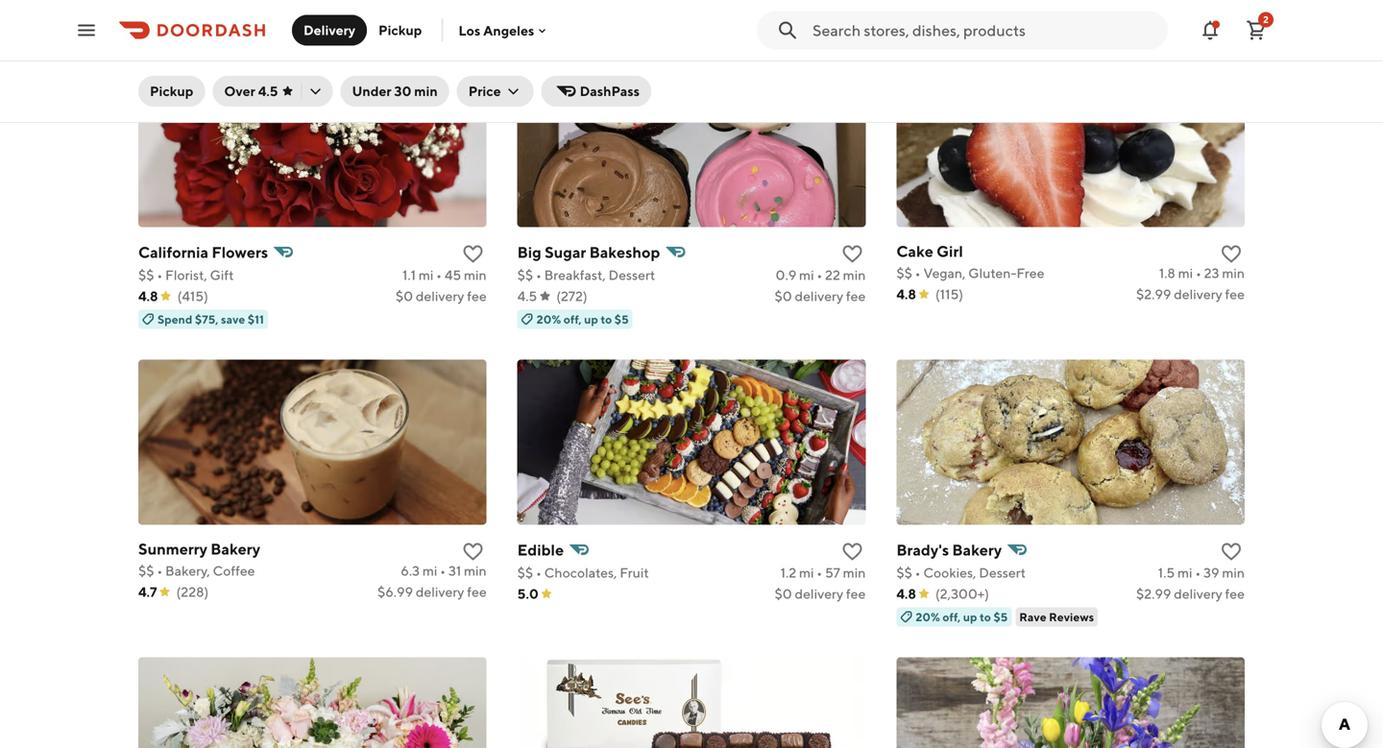 Task type: describe. For each thing, give the bounding box(es) containing it.
• down the 'cake'
[[915, 265, 921, 281]]

min for 1.2 mi • 57 min
[[843, 565, 866, 581]]

mi for edible
[[800, 565, 814, 581]]

1.2
[[781, 565, 797, 581]]

20% off, up to $5 link
[[897, 0, 1245, 31]]

cookies,
[[924, 565, 977, 581]]

mi right 6.3
[[423, 563, 438, 579]]

bakery,
[[165, 563, 210, 579]]

fee for edible
[[847, 586, 866, 602]]

cake girl
[[897, 242, 964, 261]]

(415)
[[177, 288, 208, 304]]

min for 1.8 mi • 23 min
[[1223, 265, 1245, 281]]

girl
[[937, 242, 964, 261]]

rave
[[1020, 611, 1047, 624]]

los angeles
[[459, 22, 535, 38]]

los angeles button
[[459, 22, 550, 38]]

2 vertical spatial 20% off, up to $5
[[916, 611, 1008, 624]]

dessert for brady's bakery
[[979, 565, 1026, 581]]

23
[[1205, 265, 1220, 281]]

mi for california flowers
[[419, 267, 434, 283]]

fee for big sugar bakeshop
[[847, 288, 866, 304]]

• left "39"
[[1196, 565, 1201, 581]]

4.8 for california flowers
[[138, 288, 158, 304]]

31
[[449, 563, 461, 579]]

cake
[[897, 242, 934, 261]]

• down the edible
[[536, 565, 542, 581]]

delivery for big sugar bakeshop
[[795, 288, 844, 304]]

california
[[138, 243, 209, 262]]

angeles
[[484, 22, 535, 38]]

flowers
[[212, 243, 268, 262]]

over 4.5
[[224, 83, 278, 99]]

1 vertical spatial 20% off, up to $5
[[537, 313, 629, 326]]

$$ for brady's bakery
[[897, 565, 913, 581]]

big sugar bakeshop
[[518, 243, 660, 262]]

price
[[469, 83, 501, 99]]

dashpass button
[[542, 76, 652, 107]]

$6.99
[[378, 584, 413, 600]]

$75,
[[195, 313, 219, 326]]

1.5 mi • 39 min
[[1159, 565, 1245, 581]]

dessert for big sugar bakeshop
[[609, 267, 656, 283]]

fee for california flowers
[[467, 288, 487, 304]]

off, inside 20% off, up to $7 "link"
[[564, 15, 582, 29]]

under 30 min button
[[341, 76, 449, 107]]

2
[[1264, 14, 1269, 25]]

57
[[825, 565, 841, 581]]

click to add this store to your saved list image for 23
[[1220, 243, 1244, 266]]

4.8 left (115)
[[897, 287, 917, 302]]

$$ for california flowers
[[138, 267, 154, 283]]

$$ • vegan, gluten-free
[[897, 265, 1045, 281]]

spend
[[158, 313, 193, 326]]

$$ • florist, gift
[[138, 267, 234, 283]]

breakfast,
[[545, 267, 606, 283]]

1.5
[[1159, 565, 1175, 581]]

coffee
[[213, 563, 255, 579]]

click to add this store to your saved list image for 31
[[462, 541, 485, 564]]

delivery button
[[292, 15, 367, 46]]

sunmerry bakery
[[138, 540, 260, 558]]

delivery for brady's bakery
[[1175, 586, 1223, 602]]

• left 31 at the left
[[440, 563, 446, 579]]

22
[[826, 267, 841, 283]]

reviews
[[1050, 611, 1095, 624]]

$2.99 for 1.8
[[1137, 287, 1172, 302]]

california flowers
[[138, 243, 268, 262]]

$​0 delivery fee down 1.2 mi • 57 min
[[775, 586, 866, 602]]

brady's
[[897, 541, 950, 559]]

$$ for big sugar bakeshop
[[518, 267, 534, 283]]

$$ • cookies, dessert
[[897, 565, 1026, 581]]

rave reviews
[[1020, 611, 1095, 624]]

4.5 inside button
[[258, 83, 278, 99]]

bakery for sunmerry bakery
[[211, 540, 260, 558]]

big
[[518, 243, 542, 262]]

• left 45
[[436, 267, 442, 283]]

5.0
[[518, 586, 539, 602]]

0 vertical spatial $5
[[994, 15, 1008, 29]]

1.2 mi • 57 min
[[781, 565, 866, 581]]

6.3 mi • 31 min
[[401, 563, 487, 579]]

$​0 for sugar
[[775, 288, 793, 304]]

$$ for edible
[[518, 565, 534, 581]]

1.8
[[1160, 265, 1176, 281]]

45
[[445, 267, 461, 283]]

sunmerry
[[138, 540, 208, 558]]

vegan,
[[924, 265, 966, 281]]

click to add this store to your saved list image for 39
[[1220, 541, 1244, 564]]

$$ up 4.7
[[138, 563, 154, 579]]

los
[[459, 22, 481, 38]]

• down brady's at the right
[[915, 565, 921, 581]]

gift
[[210, 267, 234, 283]]

min for 0.9 mi • 22 min
[[843, 267, 866, 283]]

20% off, up to $7
[[537, 15, 628, 29]]

pickup for bottom pickup button
[[150, 83, 194, 99]]

$6.99 delivery fee
[[378, 584, 487, 600]]

Store search: begin typing to search for stores available on DoorDash text field
[[813, 20, 1157, 41]]

$2.99 for 1.5
[[1137, 586, 1172, 602]]

0 vertical spatial 20% off, up to $5
[[916, 15, 1008, 29]]

sugar
[[545, 243, 587, 262]]

$​0 for flowers
[[396, 288, 413, 304]]



Task type: vqa. For each thing, say whether or not it's contained in the screenshot.
Dessert corresponding to Big Sugar Bakeshop
yes



Task type: locate. For each thing, give the bounding box(es) containing it.
min for 1.5 mi • 39 min
[[1223, 565, 1245, 581]]

1 horizontal spatial pickup
[[379, 22, 422, 38]]

1 vertical spatial pickup button
[[138, 76, 205, 107]]

(228)
[[176, 584, 209, 600]]

min right 31 at the left
[[464, 563, 487, 579]]

mi
[[1179, 265, 1194, 281], [419, 267, 434, 283], [800, 267, 815, 283], [423, 563, 438, 579], [800, 565, 814, 581], [1178, 565, 1193, 581]]

open menu image
[[75, 19, 98, 42]]

dashpass
[[580, 83, 640, 99]]

fee down 1.8 mi • 23 min at the right top of the page
[[1226, 287, 1245, 302]]

min right 45
[[464, 267, 487, 283]]

$​0 delivery fee down 1.1 mi • 45 min
[[396, 288, 487, 304]]

• left florist,
[[157, 267, 163, 283]]

click to add this store to your saved list image right "23"
[[1220, 243, 1244, 266]]

delivery
[[1175, 287, 1223, 302], [416, 288, 465, 304], [795, 288, 844, 304], [416, 584, 465, 600], [795, 586, 844, 602], [1175, 586, 1223, 602]]

delivery down 1.8 mi • 23 min at the right top of the page
[[1175, 287, 1223, 302]]

delivery for edible
[[795, 586, 844, 602]]

bakery up coffee
[[211, 540, 260, 558]]

fee down 6.3 mi • 31 min
[[467, 584, 487, 600]]

$2.99 delivery fee down 1.8 mi • 23 min at the right top of the page
[[1137, 287, 1245, 302]]

brady's bakery
[[897, 541, 1002, 559]]

min
[[414, 83, 438, 99], [1223, 265, 1245, 281], [464, 267, 487, 283], [843, 267, 866, 283], [464, 563, 487, 579], [843, 565, 866, 581], [1223, 565, 1245, 581]]

pickup up 30
[[379, 22, 422, 38]]

click to add this store to your saved list image
[[1220, 243, 1244, 266], [462, 541, 485, 564], [841, 541, 864, 564], [1220, 541, 1244, 564]]

1 vertical spatial $5
[[615, 313, 629, 326]]

mi for big sugar bakeshop
[[800, 267, 815, 283]]

off, inside 20% off, up to $5 link
[[943, 15, 961, 29]]

bakery up $$ • cookies, dessert
[[953, 541, 1002, 559]]

$$ up 5.0
[[518, 565, 534, 581]]

0.9 mi • 22 min
[[776, 267, 866, 283]]

2 $2.99 delivery fee from the top
[[1137, 586, 1245, 602]]

4.5 down big
[[518, 288, 537, 304]]

(115)
[[936, 287, 964, 302]]

click to add this store to your saved list image up 0.9 mi • 22 min
[[841, 243, 864, 266]]

mi right "0.9"
[[800, 267, 815, 283]]

pickup button up 30
[[367, 15, 434, 46]]

1 horizontal spatial bakery
[[953, 541, 1002, 559]]

notification bell image
[[1199, 19, 1222, 42]]

0 horizontal spatial dessert
[[609, 267, 656, 283]]

2 vertical spatial $5
[[994, 611, 1008, 624]]

•
[[915, 265, 921, 281], [1196, 265, 1202, 281], [157, 267, 163, 283], [436, 267, 442, 283], [536, 267, 542, 283], [817, 267, 823, 283], [157, 563, 163, 579], [440, 563, 446, 579], [536, 565, 542, 581], [817, 565, 823, 581], [915, 565, 921, 581], [1196, 565, 1201, 581]]

$​0 down 1.1
[[396, 288, 413, 304]]

$2.99 delivery fee down 1.5 mi • 39 min
[[1137, 586, 1245, 602]]

$$ • chocolates, fruit
[[518, 565, 649, 581]]

gluten-
[[969, 265, 1017, 281]]

mi for brady's bakery
[[1178, 565, 1193, 581]]

$​0 delivery fee
[[396, 288, 487, 304], [775, 288, 866, 304], [775, 586, 866, 602]]

mi right the 1.8
[[1179, 265, 1194, 281]]

20% off, up to $5
[[916, 15, 1008, 29], [537, 313, 629, 326], [916, 611, 1008, 624]]

1 $2.99 delivery fee from the top
[[1137, 287, 1245, 302]]

4.8 for brady's bakery
[[897, 586, 917, 602]]

• up 4.7
[[157, 563, 163, 579]]

florist,
[[165, 267, 207, 283]]

4.8
[[897, 287, 917, 302], [138, 288, 158, 304], [897, 586, 917, 602]]

$$ • breakfast, dessert
[[518, 267, 656, 283]]

min inside under 30 min button
[[414, 83, 438, 99]]

click to add this store to your saved list image right 31 at the left
[[462, 541, 485, 564]]

1 horizontal spatial 4.5
[[518, 288, 537, 304]]

save
[[221, 313, 245, 326]]

click to add this store to your saved list image
[[462, 243, 485, 266], [841, 243, 864, 266]]

4.5 right over
[[258, 83, 278, 99]]

2 $2.99 from the top
[[1137, 586, 1172, 602]]

1 horizontal spatial pickup button
[[367, 15, 434, 46]]

up inside "link"
[[584, 15, 599, 29]]

0 vertical spatial $2.99
[[1137, 287, 1172, 302]]

delivery down 1.5 mi • 39 min
[[1175, 586, 1223, 602]]

fee down 0.9 mi • 22 min
[[847, 288, 866, 304]]

over
[[224, 83, 255, 99]]

1 items, open order cart image
[[1245, 19, 1269, 42]]

0 horizontal spatial 4.5
[[258, 83, 278, 99]]

pickup button left over
[[138, 76, 205, 107]]

1.1
[[403, 267, 416, 283]]

1 horizontal spatial click to add this store to your saved list image
[[841, 243, 864, 266]]

• down big
[[536, 267, 542, 283]]

1 vertical spatial $2.99 delivery fee
[[1137, 586, 1245, 602]]

(272)
[[557, 288, 588, 304]]

over 4.5 button
[[213, 76, 333, 107]]

to inside "link"
[[601, 15, 612, 29]]

mi right 1.1
[[419, 267, 434, 283]]

1 vertical spatial 4.5
[[518, 288, 537, 304]]

up
[[584, 15, 599, 29], [964, 15, 978, 29], [584, 313, 599, 326], [964, 611, 978, 624]]

min right 22
[[843, 267, 866, 283]]

$​0 down "0.9"
[[775, 288, 793, 304]]

min for 1.1 mi • 45 min
[[464, 267, 487, 283]]

click to add this store to your saved list image for california flowers
[[462, 243, 485, 266]]

dessert up (2,300+)
[[979, 565, 1026, 581]]

bakery
[[211, 540, 260, 558], [953, 541, 1002, 559]]

0 vertical spatial pickup
[[379, 22, 422, 38]]

spend $75, save $11
[[158, 313, 264, 326]]

delivery down 1.2 mi • 57 min
[[795, 586, 844, 602]]

• left "23"
[[1196, 265, 1202, 281]]

pickup for rightmost pickup button
[[379, 22, 422, 38]]

$$
[[897, 265, 913, 281], [138, 267, 154, 283], [518, 267, 534, 283], [138, 563, 154, 579], [518, 565, 534, 581], [897, 565, 913, 581]]

click to add this store to your saved list image up 1.1 mi • 45 min
[[462, 243, 485, 266]]

delivery down 6.3 mi • 31 min
[[416, 584, 465, 600]]

$$ down the 'cake'
[[897, 265, 913, 281]]

pickup button
[[367, 15, 434, 46], [138, 76, 205, 107]]

min right "39"
[[1223, 565, 1245, 581]]

0 horizontal spatial pickup
[[150, 83, 194, 99]]

$$ down big
[[518, 267, 534, 283]]

4.5
[[258, 83, 278, 99], [518, 288, 537, 304]]

2 click to add this store to your saved list image from the left
[[841, 243, 864, 266]]

click to add this store to your saved list image for big sugar bakeshop
[[841, 243, 864, 266]]

to
[[601, 15, 612, 29], [980, 15, 992, 29], [601, 313, 612, 326], [980, 611, 992, 624]]

0 vertical spatial dessert
[[609, 267, 656, 283]]

bakeshop
[[590, 243, 660, 262]]

20%
[[537, 15, 561, 29], [916, 15, 941, 29], [537, 313, 561, 326], [916, 611, 941, 624]]

pickup left over
[[150, 83, 194, 99]]

$2.99 down 1.5
[[1137, 586, 1172, 602]]

4.8 up spend
[[138, 288, 158, 304]]

$​0 delivery fee for flowers
[[396, 288, 487, 304]]

$2.99 delivery fee for 39
[[1137, 586, 1245, 602]]

• left 57
[[817, 565, 823, 581]]

dessert down bakeshop
[[609, 267, 656, 283]]

6.3
[[401, 563, 420, 579]]

edible
[[518, 541, 564, 559]]

fee down 1.2 mi • 57 min
[[847, 586, 866, 602]]

$$ • bakery, coffee
[[138, 563, 255, 579]]

$2.99 down the 1.8
[[1137, 287, 1172, 302]]

$11
[[248, 313, 264, 326]]

0.9
[[776, 267, 797, 283]]

1 vertical spatial dessert
[[979, 565, 1026, 581]]

fee
[[1226, 287, 1245, 302], [467, 288, 487, 304], [847, 288, 866, 304], [467, 584, 487, 600], [847, 586, 866, 602], [1226, 586, 1245, 602]]

(2,300+)
[[936, 586, 990, 602]]

price button
[[457, 76, 534, 107]]

4.7
[[138, 584, 157, 600]]

1 vertical spatial $2.99
[[1137, 586, 1172, 602]]

1 $2.99 from the top
[[1137, 287, 1172, 302]]

bakery for brady's bakery
[[953, 541, 1002, 559]]

$​0 down 1.2
[[775, 586, 793, 602]]

39
[[1204, 565, 1220, 581]]

4.8 down brady's at the right
[[897, 586, 917, 602]]

delivery down 1.1 mi • 45 min
[[416, 288, 465, 304]]

$2.99
[[1137, 287, 1172, 302], [1137, 586, 1172, 602]]

1 vertical spatial pickup
[[150, 83, 194, 99]]

min right 57
[[843, 565, 866, 581]]

30
[[394, 83, 412, 99]]

mi right 1.2
[[800, 565, 814, 581]]

$$ down california
[[138, 267, 154, 283]]

1.1 mi • 45 min
[[403, 267, 487, 283]]

free
[[1017, 265, 1045, 281]]

20% inside "link"
[[537, 15, 561, 29]]

1 click to add this store to your saved list image from the left
[[462, 243, 485, 266]]

• left 22
[[817, 267, 823, 283]]

fee down 1.1 mi • 45 min
[[467, 288, 487, 304]]

1 horizontal spatial dessert
[[979, 565, 1026, 581]]

20% off, up to $7 link
[[518, 0, 866, 31]]

off,
[[564, 15, 582, 29], [943, 15, 961, 29], [564, 313, 582, 326], [943, 611, 961, 624]]

min for 6.3 mi • 31 min
[[464, 563, 487, 579]]

click to add this store to your saved list image up 1.5 mi • 39 min
[[1220, 541, 1244, 564]]

$7
[[615, 15, 628, 29]]

0 horizontal spatial pickup button
[[138, 76, 205, 107]]

delivery down 0.9 mi • 22 min
[[795, 288, 844, 304]]

fee for brady's bakery
[[1226, 586, 1245, 602]]

fruit
[[620, 565, 649, 581]]

mi right 1.5
[[1178, 565, 1193, 581]]

0 vertical spatial 4.5
[[258, 83, 278, 99]]

$​0 delivery fee for sugar
[[775, 288, 866, 304]]

0 horizontal spatial bakery
[[211, 540, 260, 558]]

$​0 delivery fee down 0.9 mi • 22 min
[[775, 288, 866, 304]]

click to add this store to your saved list image up 1.2 mi • 57 min
[[841, 541, 864, 564]]

delivery
[[304, 22, 356, 38]]

min right "23"
[[1223, 265, 1245, 281]]

under 30 min
[[352, 83, 438, 99]]

$5
[[994, 15, 1008, 29], [615, 313, 629, 326], [994, 611, 1008, 624]]

under
[[352, 83, 392, 99]]

1.8 mi • 23 min
[[1160, 265, 1245, 281]]

chocolates,
[[545, 565, 617, 581]]

$2.99 delivery fee for 23
[[1137, 287, 1245, 302]]

click to add this store to your saved list image for 57
[[841, 541, 864, 564]]

$2.99 delivery fee
[[1137, 287, 1245, 302], [1137, 586, 1245, 602]]

0 vertical spatial $2.99 delivery fee
[[1137, 287, 1245, 302]]

$$ down brady's at the right
[[897, 565, 913, 581]]

delivery for california flowers
[[416, 288, 465, 304]]

0 vertical spatial pickup button
[[367, 15, 434, 46]]

fee down 1.5 mi • 39 min
[[1226, 586, 1245, 602]]

$​0
[[396, 288, 413, 304], [775, 288, 793, 304], [775, 586, 793, 602]]

min right 30
[[414, 83, 438, 99]]

0 horizontal spatial click to add this store to your saved list image
[[462, 243, 485, 266]]

2 button
[[1238, 11, 1276, 49]]



